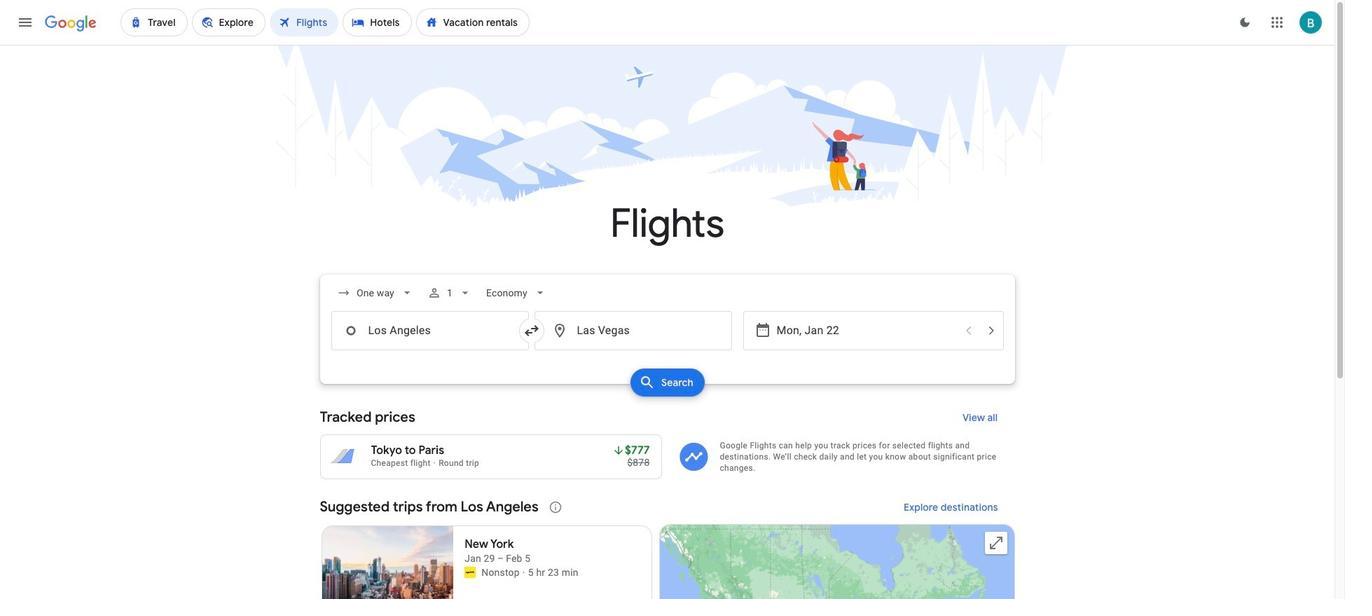 Task type: vqa. For each thing, say whether or not it's contained in the screenshot.
the Thu, Mar 14 element
no



Task type: locate. For each thing, give the bounding box(es) containing it.
change appearance image
[[1229, 6, 1262, 39]]

878 US dollars text field
[[628, 457, 650, 468]]

suggested trips from los angeles region
[[320, 491, 1015, 599]]

 image
[[523, 566, 525, 580]]

Flight search field
[[309, 275, 1027, 401]]

None text field
[[331, 311, 529, 350]]

None text field
[[534, 311, 732, 350]]

 image
[[434, 458, 436, 468]]

tracked prices region
[[320, 401, 1015, 479]]

swap origin and destination. image
[[523, 322, 540, 339]]

None field
[[331, 280, 419, 306], [481, 280, 553, 306], [331, 280, 419, 306], [481, 280, 553, 306]]

 image inside tracked prices region
[[434, 458, 436, 468]]



Task type: describe. For each thing, give the bounding box(es) containing it.
spirit image
[[465, 567, 476, 578]]

none text field inside flight search field
[[534, 311, 732, 350]]

Departure text field
[[777, 312, 956, 350]]

 image inside suggested trips from los angeles region
[[523, 566, 525, 580]]

main menu image
[[17, 14, 34, 31]]

777 US dollars text field
[[625, 444, 650, 458]]



